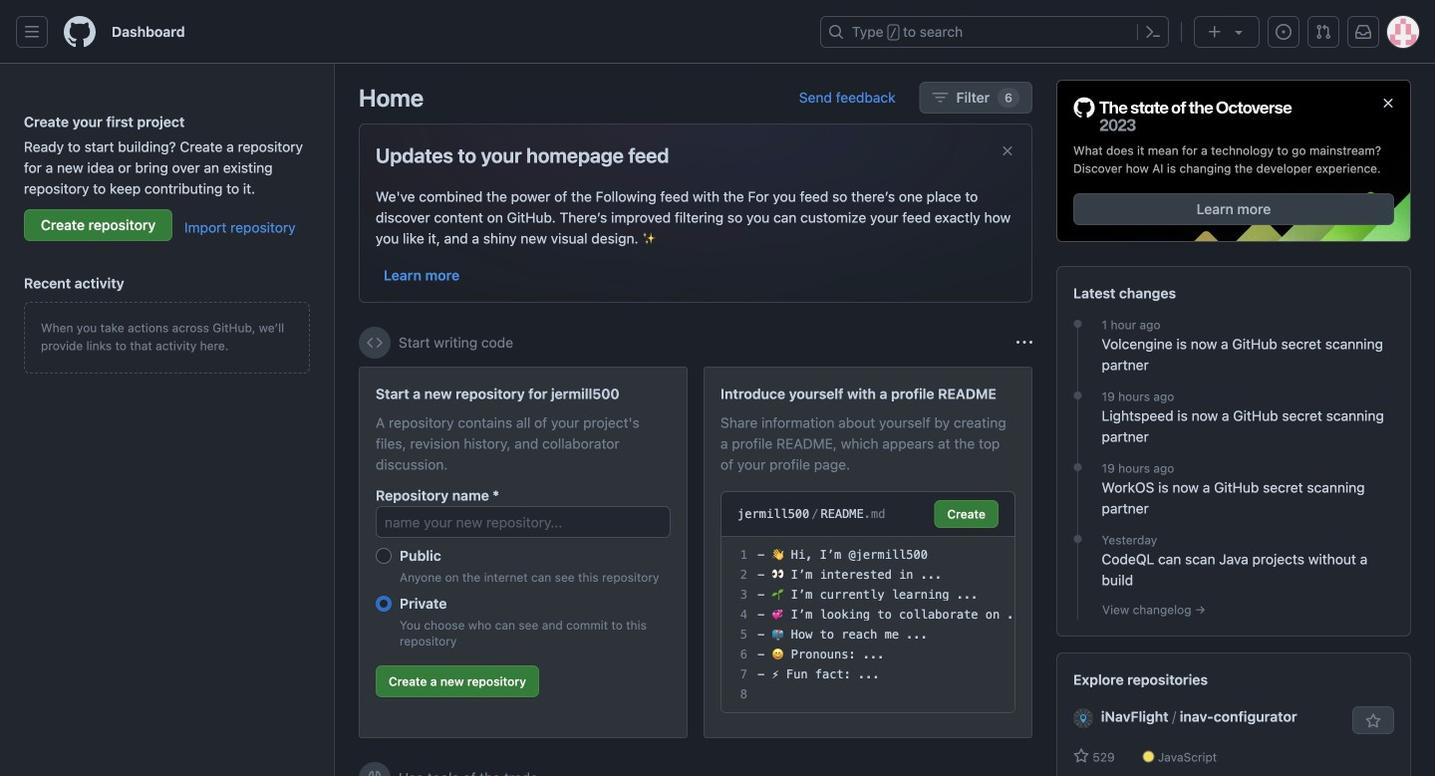 Task type: describe. For each thing, give the bounding box(es) containing it.
star image
[[1074, 749, 1090, 765]]

git pull request image
[[1316, 24, 1332, 40]]

notifications image
[[1356, 24, 1372, 40]]

plus image
[[1207, 24, 1223, 40]]

3 dot fill image from the top
[[1070, 532, 1086, 547]]

explore element
[[1057, 80, 1412, 777]]

triangle down image
[[1231, 24, 1247, 40]]

@inavflight profile image
[[1074, 709, 1094, 729]]

why am i seeing this? image
[[1017, 335, 1033, 351]]

name your new repository... text field
[[376, 506, 671, 538]]



Task type: locate. For each thing, give the bounding box(es) containing it.
2 dot fill image from the top
[[1070, 460, 1086, 476]]

code image
[[367, 335, 383, 351]]

start a new repository element
[[359, 367, 688, 739]]

introduce yourself with a profile readme element
[[704, 367, 1033, 739]]

None radio
[[376, 596, 392, 612]]

homepage image
[[64, 16, 96, 48]]

2 vertical spatial dot fill image
[[1070, 532, 1086, 547]]

github logo image
[[1074, 97, 1293, 134]]

1 dot fill image from the top
[[1070, 316, 1086, 332]]

filter image
[[933, 90, 949, 106]]

1 vertical spatial dot fill image
[[1070, 460, 1086, 476]]

command palette image
[[1146, 24, 1162, 40]]

issue opened image
[[1276, 24, 1292, 40]]

0 vertical spatial dot fill image
[[1070, 316, 1086, 332]]

none radio inside start a new repository element
[[376, 548, 392, 564]]

None submit
[[935, 501, 999, 528]]

dot fill image
[[1070, 388, 1086, 404]]

dot fill image
[[1070, 316, 1086, 332], [1070, 460, 1086, 476], [1070, 532, 1086, 547]]

tools image
[[367, 771, 383, 777]]

none radio inside start a new repository element
[[376, 596, 392, 612]]

none submit inside introduce yourself with a profile readme element
[[935, 501, 999, 528]]

x image
[[1000, 143, 1016, 159]]

close image
[[1381, 95, 1397, 111]]

None radio
[[376, 548, 392, 564]]

explore repositories navigation
[[1057, 653, 1412, 777]]

star this repository image
[[1366, 714, 1382, 730]]



Task type: vqa. For each thing, say whether or not it's contained in the screenshot.
Saved
no



